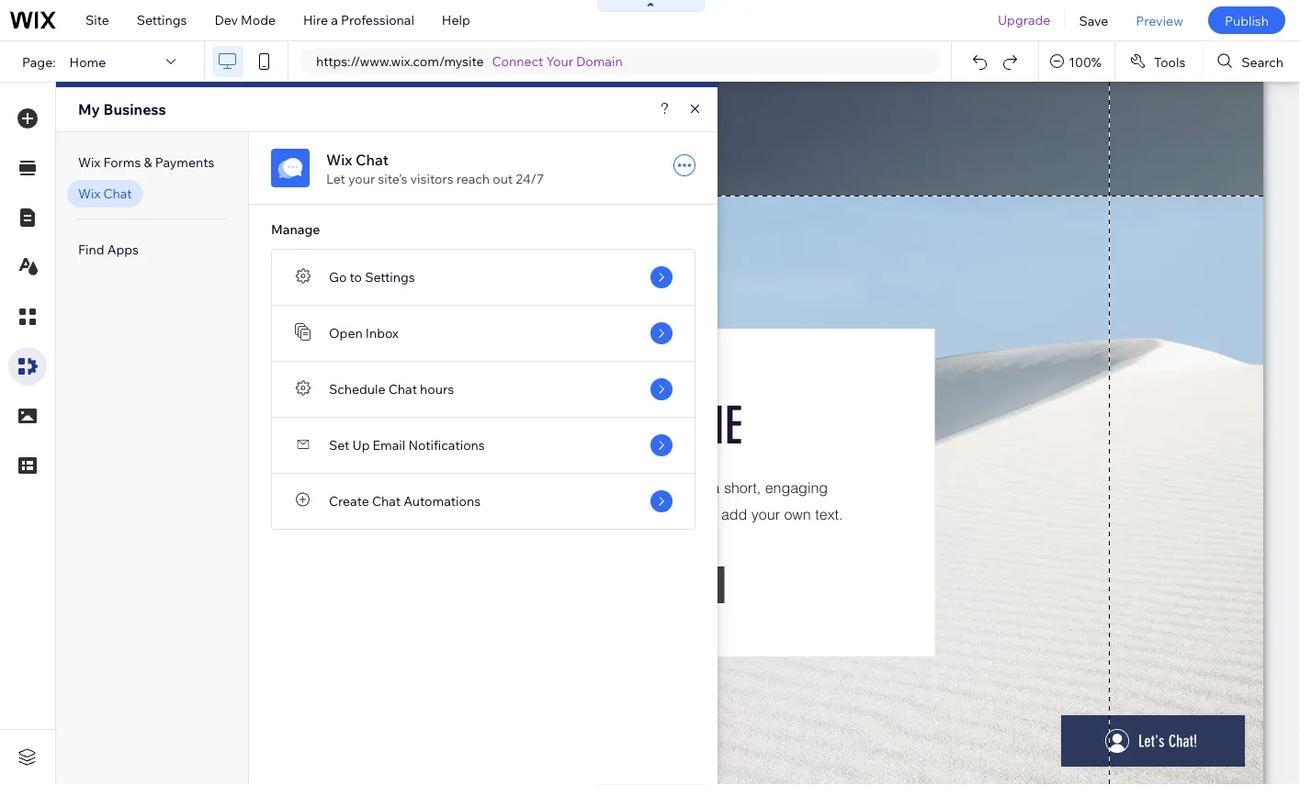 Task type: locate. For each thing, give the bounding box(es) containing it.
wix inside wix chat let your site's visitors reach out 24/7
[[326, 151, 352, 169]]

your
[[348, 171, 375, 187]]

wix up let
[[326, 151, 352, 169]]

publish button
[[1208, 6, 1286, 34]]

chat left hours
[[389, 381, 417, 397]]

wix left forms
[[78, 154, 100, 170]]

hire a professional
[[303, 12, 414, 28]]

find apps
[[78, 242, 139, 258]]

wix for wix chat let your site's visitors reach out 24/7
[[326, 151, 352, 169]]

payments
[[155, 154, 215, 170]]

a
[[331, 12, 338, 28]]

chat inside wix chat let your site's visitors reach out 24/7
[[356, 151, 389, 169]]

0 horizontal spatial settings
[[137, 12, 187, 28]]

chat down forms
[[103, 186, 132, 202]]

upgrade
[[998, 12, 1051, 28]]

wix chat image
[[271, 149, 310, 187]]

settings left the 'dev'
[[137, 12, 187, 28]]

0 vertical spatial settings
[[137, 12, 187, 28]]

site
[[85, 12, 109, 28]]

apps
[[107, 242, 139, 258]]

connect
[[492, 53, 543, 69]]

hire
[[303, 12, 328, 28]]

go to settings
[[329, 269, 415, 285]]

schedule
[[329, 381, 386, 397]]

wix
[[326, 151, 352, 169], [78, 154, 100, 170], [78, 186, 100, 202]]

chat up your
[[356, 151, 389, 169]]

settings
[[137, 12, 187, 28], [365, 269, 415, 285]]

24/7
[[516, 171, 544, 187]]

chat for create chat automations
[[372, 494, 401, 510]]

preview button
[[1122, 0, 1197, 40]]

manage
[[271, 221, 320, 238]]

professional
[[341, 12, 414, 28]]

save
[[1079, 12, 1109, 28]]

wix up find on the top
[[78, 186, 100, 202]]

tools
[[1154, 54, 1186, 70]]

search button
[[1203, 41, 1300, 82]]

my
[[78, 100, 100, 119]]

https://www.wix.com/mysite connect your domain
[[316, 53, 623, 69]]

1 vertical spatial settings
[[365, 269, 415, 285]]

settings right the to
[[365, 269, 415, 285]]

chat
[[356, 151, 389, 169], [103, 186, 132, 202], [389, 381, 417, 397], [372, 494, 401, 510]]

find
[[78, 242, 104, 258]]

domain
[[576, 53, 623, 69]]

chat right create
[[372, 494, 401, 510]]

business
[[103, 100, 166, 119]]

open
[[329, 325, 363, 341]]

hours
[[420, 381, 454, 397]]

help
[[442, 12, 470, 28]]



Task type: describe. For each thing, give the bounding box(es) containing it.
dev mode
[[215, 12, 276, 28]]

search
[[1242, 54, 1284, 70]]

create chat automations
[[329, 494, 481, 510]]

set
[[329, 437, 350, 454]]

wix for wix chat
[[78, 186, 100, 202]]

open inbox
[[329, 325, 399, 341]]

your
[[546, 53, 573, 69]]

reach
[[456, 171, 490, 187]]

save button
[[1066, 0, 1122, 40]]

100%
[[1069, 54, 1102, 70]]

automations
[[404, 494, 481, 510]]

set up email notifications
[[329, 437, 485, 454]]

out
[[493, 171, 513, 187]]

100% button
[[1040, 41, 1115, 82]]

&
[[144, 154, 152, 170]]

go
[[329, 269, 347, 285]]

preview
[[1136, 12, 1184, 28]]

visitors
[[410, 171, 454, 187]]

chat for wix chat
[[103, 186, 132, 202]]

tools button
[[1116, 41, 1202, 82]]

to
[[350, 269, 362, 285]]

home
[[69, 54, 106, 70]]

1 horizontal spatial settings
[[365, 269, 415, 285]]

email
[[373, 437, 406, 454]]

chat for schedule chat hours
[[389, 381, 417, 397]]

my business
[[78, 100, 166, 119]]

notifications
[[408, 437, 485, 454]]

mode
[[241, 12, 276, 28]]

publish
[[1225, 12, 1269, 28]]

create
[[329, 494, 369, 510]]

wix chat let your site's visitors reach out 24/7
[[326, 151, 544, 187]]

dev
[[215, 12, 238, 28]]

forms
[[103, 154, 141, 170]]

let
[[326, 171, 345, 187]]

wix chat
[[78, 186, 132, 202]]

wix forms & payments
[[78, 154, 215, 170]]

https://www.wix.com/mysite
[[316, 53, 484, 69]]

wix for wix forms & payments
[[78, 154, 100, 170]]

site's
[[378, 171, 408, 187]]

chat for wix chat let your site's visitors reach out 24/7
[[356, 151, 389, 169]]

up
[[352, 437, 370, 454]]

inbox
[[366, 325, 399, 341]]

schedule chat hours
[[329, 381, 454, 397]]



Task type: vqa. For each thing, say whether or not it's contained in the screenshot.
Dev
yes



